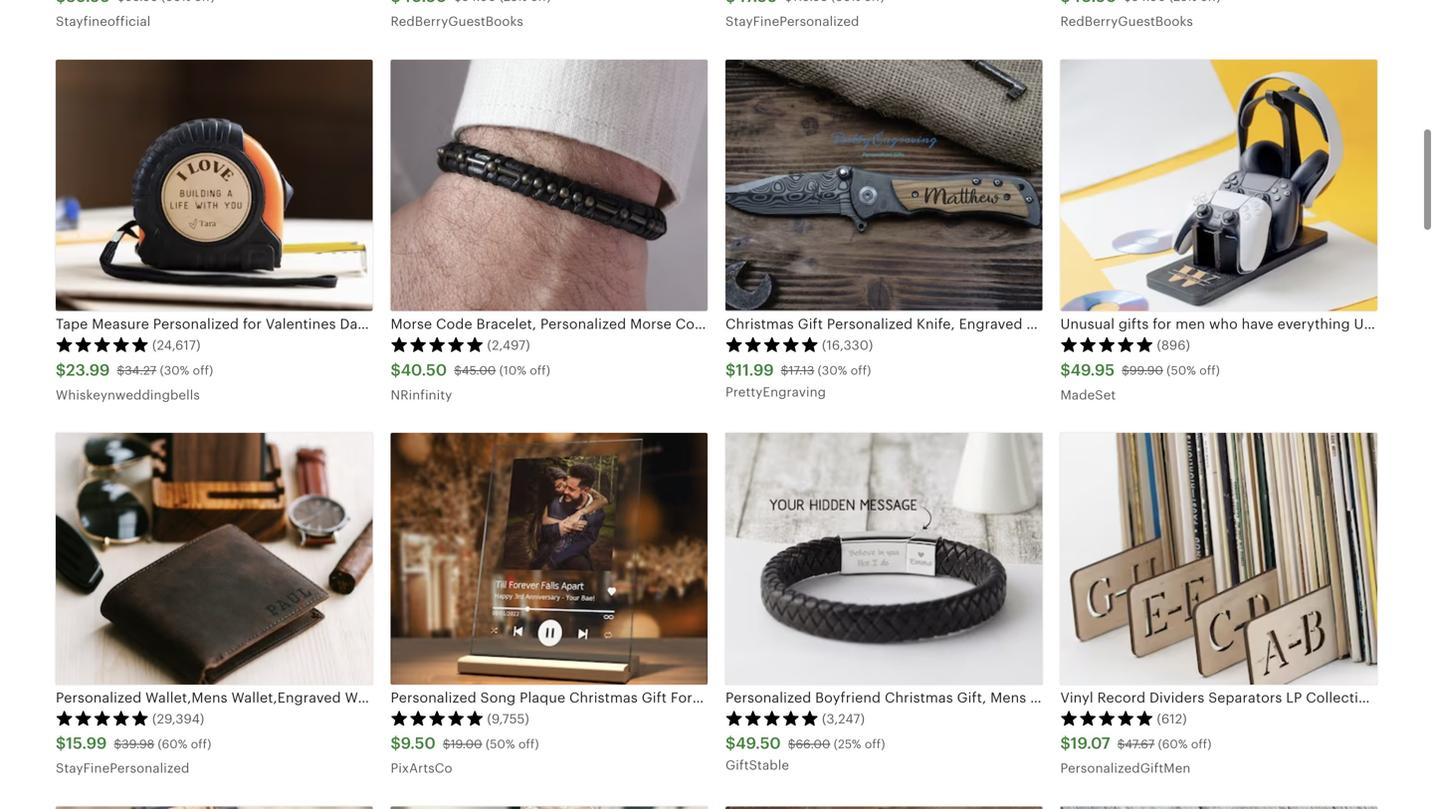 Task type: vqa. For each thing, say whether or not it's contained in the screenshot.
bottommost THE (50%
yes



Task type: describe. For each thing, give the bounding box(es) containing it.
5 out of 5 stars image for 19.07
[[1060, 710, 1154, 726]]

$ 49.50 $ 66.00 (25% off) giftstable
[[726, 735, 885, 773]]

(30% for 11.99
[[818, 364, 847, 377]]

49.50
[[736, 735, 781, 753]]

(612)
[[1157, 712, 1187, 727]]

(24,617)
[[152, 338, 201, 353]]

1 redberryguestbooks from the left
[[391, 14, 523, 29]]

5 out of 5 stars image for 15.99
[[56, 710, 149, 726]]

66.00
[[796, 737, 830, 751]]

giftstable
[[726, 758, 789, 773]]

(50% for 9.50
[[486, 737, 515, 751]]

$ 40.50 $ 45.00 (10% off)
[[391, 361, 550, 379]]

whiskeynweddingbells
[[56, 388, 200, 402]]

9.50
[[401, 735, 436, 753]]

19.07
[[1071, 735, 1111, 753]]

5 out of 5 stars image for 49.50
[[726, 710, 819, 726]]

(2,497)
[[487, 338, 530, 353]]

off) for 49.95
[[1200, 364, 1220, 377]]

45.00
[[462, 364, 496, 377]]

off) for 9.50
[[519, 737, 539, 751]]

$ inside $ 9.50 $ 19.00 (50% off)
[[443, 737, 451, 751]]

stayfineofficial
[[56, 14, 151, 29]]

(3,247)
[[822, 712, 865, 727]]

1 horizontal spatial stayfinepersonalized
[[726, 14, 859, 29]]

off) for 49.50
[[865, 737, 885, 751]]

unusual gifts for men who have everything unusual birthday gifts for men birthday present for boyfriend birthday present ideas for boyfriend image
[[1060, 59, 1377, 311]]

19.00
[[451, 737, 482, 751]]

$ 23.99 $ 34.27 (30% off)
[[56, 361, 213, 379]]

49.95
[[1071, 361, 1115, 379]]

(16,330)
[[822, 338, 873, 353]]

15.99
[[66, 735, 107, 753]]

(50% for 49.95
[[1167, 364, 1196, 377]]

(29,394)
[[152, 712, 204, 727]]

0 horizontal spatial stayfinepersonalized
[[56, 761, 190, 776]]

$ inside $ 15.99 $ 39.98 (60% off)
[[114, 737, 122, 751]]

$ 15.99 $ 39.98 (60% off)
[[56, 735, 211, 753]]

5 out of 5 stars image for 49.95
[[1060, 337, 1154, 353]]

madeset
[[1060, 388, 1116, 402]]

40.50
[[401, 361, 447, 379]]

39.98
[[122, 737, 154, 751]]

11.99
[[736, 361, 774, 379]]

$ inside $ 49.95 $ 99.90 (50% off)
[[1122, 364, 1130, 377]]

(10%
[[499, 364, 527, 377]]



Task type: locate. For each thing, give the bounding box(es) containing it.
stayfinepersonalized link
[[726, 0, 1043, 36]]

2 redberryguestbooks link from the left
[[1060, 0, 1377, 36]]

$ 19.07 $ 47.67 (60% off)
[[1060, 735, 1212, 753]]

5 out of 5 stars image
[[56, 337, 149, 353], [391, 337, 484, 353], [726, 337, 819, 353], [1060, 337, 1154, 353], [56, 710, 149, 726], [391, 710, 484, 726], [726, 710, 819, 726], [1060, 710, 1154, 726]]

(50% inside $ 9.50 $ 19.00 (50% off)
[[486, 737, 515, 751]]

1 redberryguestbooks link from the left
[[391, 0, 708, 36]]

off) right 99.90
[[1200, 364, 1220, 377]]

off) down the (24,617)
[[193, 364, 213, 377]]

(30% down the (24,617)
[[160, 364, 189, 377]]

(50% down '(9,755)'
[[486, 737, 515, 751]]

redberryguestbooks link
[[391, 0, 708, 36], [1060, 0, 1377, 36]]

off)
[[193, 364, 213, 377], [530, 364, 550, 377], [851, 364, 871, 377], [1200, 364, 1220, 377], [191, 737, 211, 751], [519, 737, 539, 751], [865, 737, 885, 751], [1191, 737, 1212, 751]]

2 (60% from the left
[[1158, 737, 1188, 751]]

(9,755)
[[487, 712, 529, 727]]

5 out of 5 stars image up the 19.07
[[1060, 710, 1154, 726]]

redberryguestbooks
[[391, 14, 523, 29], [1060, 14, 1193, 29]]

off) for 23.99
[[193, 364, 213, 377]]

$ 11.99 $ 17.13 (30% off) prettyengraving
[[726, 361, 871, 399]]

1 horizontal spatial (30%
[[818, 364, 847, 377]]

(30% inside $ 11.99 $ 17.13 (30% off) prettyengraving
[[818, 364, 847, 377]]

off) right the (25%
[[865, 737, 885, 751]]

5 out of 5 stars image up 40.50
[[391, 337, 484, 353]]

5 out of 5 stars image up 9.50
[[391, 710, 484, 726]]

off) for 19.07
[[1191, 737, 1212, 751]]

(60% inside $ 15.99 $ 39.98 (60% off)
[[158, 737, 188, 751]]

(50% inside $ 49.95 $ 99.90 (50% off)
[[1167, 364, 1196, 377]]

$
[[56, 361, 66, 379], [391, 361, 401, 379], [726, 361, 736, 379], [1060, 361, 1071, 379], [117, 364, 125, 377], [454, 364, 462, 377], [781, 364, 789, 377], [1122, 364, 1130, 377], [56, 735, 66, 753], [391, 735, 401, 753], [726, 735, 736, 753], [1060, 735, 1071, 753], [114, 737, 122, 751], [443, 737, 451, 751], [788, 737, 796, 751], [1117, 737, 1125, 751]]

personalized song plaque christmas gift for him, anniversary gift for boyfriend, acrylic music plaque, gift for her, custom album cover art image
[[391, 433, 708, 685]]

off) inside $ 9.50 $ 19.00 (50% off)
[[519, 737, 539, 751]]

5 out of 5 stars image up the 23.99
[[56, 337, 149, 353]]

personalizedgiftmen
[[1060, 761, 1191, 776]]

off) inside "$ 19.07 $ 47.67 (60% off)"
[[1191, 737, 1212, 751]]

0 horizontal spatial (60%
[[158, 737, 188, 751]]

off) for 11.99
[[851, 364, 871, 377]]

5 out of 5 stars image up 15.99
[[56, 710, 149, 726]]

0 horizontal spatial (50%
[[486, 737, 515, 751]]

vinyl record dividers separators lp collection organizer alphabetic storage accessories handmade gift for him vinyl lover men man boyfriend image
[[1060, 433, 1377, 685]]

$ inside $ 23.99 $ 34.27 (30% off)
[[117, 364, 125, 377]]

off) for 40.50
[[530, 364, 550, 377]]

wood watch, men's wooden watch, engraving included! mens wood watch,wood watches for him, personalize watch, boyfriend gift, gifts for dad image
[[56, 807, 373, 809]]

99.90
[[1130, 364, 1163, 377]]

off) inside $ 15.99 $ 39.98 (60% off)
[[191, 737, 211, 751]]

christmas gift personalized knife, engraved folding knives, wedding favors, anniversary gifts, father's day gift, boyfriend gift knife image
[[726, 59, 1043, 311]]

23.99
[[66, 361, 110, 379]]

1 horizontal spatial redberryguestbooks
[[1060, 14, 1193, 29]]

engraved leather belt - personalized vintage men's belt - custom handmade belt, genuine leather - gift for boyfriend, christmas gift for him image
[[726, 807, 1043, 809]]

5 out of 5 stars image for 11.99
[[726, 337, 819, 353]]

pixartsco
[[391, 761, 453, 776]]

34.27
[[125, 364, 157, 377]]

1 (30% from the left
[[160, 364, 189, 377]]

5 out of 5 stars image up 11.99
[[726, 337, 819, 353]]

5 out of 5 stars image for 23.99
[[56, 337, 149, 353]]

(25%
[[834, 737, 861, 751]]

(896)
[[1157, 338, 1190, 353]]

5 out of 5 stars image for 40.50
[[391, 337, 484, 353]]

2 redberryguestbooks from the left
[[1060, 14, 1193, 29]]

0 horizontal spatial redberryguestbooks
[[391, 14, 523, 29]]

nrinfinity
[[391, 388, 452, 402]]

barware for him - custom gifts for dad - birthday gift - barware set – personalized whiskey decanter set – boyfriend gift, groomsmen gifts image
[[391, 807, 708, 809]]

(60%
[[158, 737, 188, 751], [1158, 737, 1188, 751]]

off) right (10%
[[530, 364, 550, 377]]

stayfineofficial link
[[56, 0, 373, 36]]

5 out of 5 stars image up 49.95
[[1060, 337, 1154, 353]]

1 horizontal spatial (60%
[[1158, 737, 1188, 751]]

morse code bracelet, personalized morse code jewelry, custom morse code leather bracelet, personalized gifts for men, boyfriend gift, daddy image
[[391, 59, 708, 311]]

(30% inside $ 23.99 $ 34.27 (30% off)
[[160, 364, 189, 377]]

off) inside $ 49.95 $ 99.90 (50% off)
[[1200, 364, 1220, 377]]

(60% for 19.07
[[1158, 737, 1188, 751]]

off) inside $ 23.99 $ 34.27 (30% off)
[[193, 364, 213, 377]]

off) inside the $ 49.50 $ 66.00 (25% off) giftstable
[[865, 737, 885, 751]]

1 vertical spatial stayfinepersonalized
[[56, 761, 190, 776]]

0 horizontal spatial redberryguestbooks link
[[391, 0, 708, 36]]

$ 49.95 $ 99.90 (50% off)
[[1060, 361, 1220, 379]]

0 vertical spatial stayfinepersonalized
[[726, 14, 859, 29]]

drive safe customizable rectangle key chain anniversary gift  boyfriend gift for girlfriend personalized husband gift image
[[1060, 807, 1377, 809]]

2 (30% from the left
[[818, 364, 847, 377]]

off) down (16,330)
[[851, 364, 871, 377]]

(30% down (16,330)
[[818, 364, 847, 377]]

47.67
[[1125, 737, 1155, 751]]

5 out of 5 stars image for 9.50
[[391, 710, 484, 726]]

off) inside $ 11.99 $ 17.13 (30% off) prettyengraving
[[851, 364, 871, 377]]

(60% down '(29,394)'
[[158, 737, 188, 751]]

1 horizontal spatial redberryguestbooks link
[[1060, 0, 1377, 36]]

prettyengraving
[[726, 385, 826, 399]]

off) for 15.99
[[191, 737, 211, 751]]

stayfinepersonalized
[[726, 14, 859, 29], [56, 761, 190, 776]]

(50% down (896)
[[1167, 364, 1196, 377]]

(60% for 15.99
[[158, 737, 188, 751]]

off) right the 47.67
[[1191, 737, 1212, 751]]

1 (60% from the left
[[158, 737, 188, 751]]

(30%
[[160, 364, 189, 377], [818, 364, 847, 377]]

$ 9.50 $ 19.00 (50% off)
[[391, 735, 539, 753]]

1 horizontal spatial (50%
[[1167, 364, 1196, 377]]

$ inside $ 40.50 $ 45.00 (10% off)
[[454, 364, 462, 377]]

17.13
[[789, 364, 815, 377]]

personalized boyfriend christmas gift, mens bracelet, boyfriend bracelet, engraved mens jewelry, anniversary gift for men, gifts for him image
[[726, 433, 1043, 685]]

(30% for 23.99
[[160, 364, 189, 377]]

(60% down (612)
[[1158, 737, 1188, 751]]

off) inside $ 40.50 $ 45.00 (10% off)
[[530, 364, 550, 377]]

1 vertical spatial (50%
[[486, 737, 515, 751]]

$ inside "$ 19.07 $ 47.67 (60% off)"
[[1117, 737, 1125, 751]]

off) down '(29,394)'
[[191, 737, 211, 751]]

personalized wallet,mens wallet,engraved wallet,groomsmen wallet,leather wallet,custom wallet,boyfriend gift for men,father day gift for him image
[[56, 433, 373, 685]]

tape measure personalized for valentines day or anniversary gift | valentines gifts for husband or boyfriend | valentines gift ideas for him image
[[56, 59, 373, 311]]

0 horizontal spatial (30%
[[160, 364, 189, 377]]

5 out of 5 stars image up 49.50
[[726, 710, 819, 726]]

off) down '(9,755)'
[[519, 737, 539, 751]]

0 vertical spatial (50%
[[1167, 364, 1196, 377]]

(60% inside "$ 19.07 $ 47.67 (60% off)"
[[1158, 737, 1188, 751]]

(50%
[[1167, 364, 1196, 377], [486, 737, 515, 751]]



